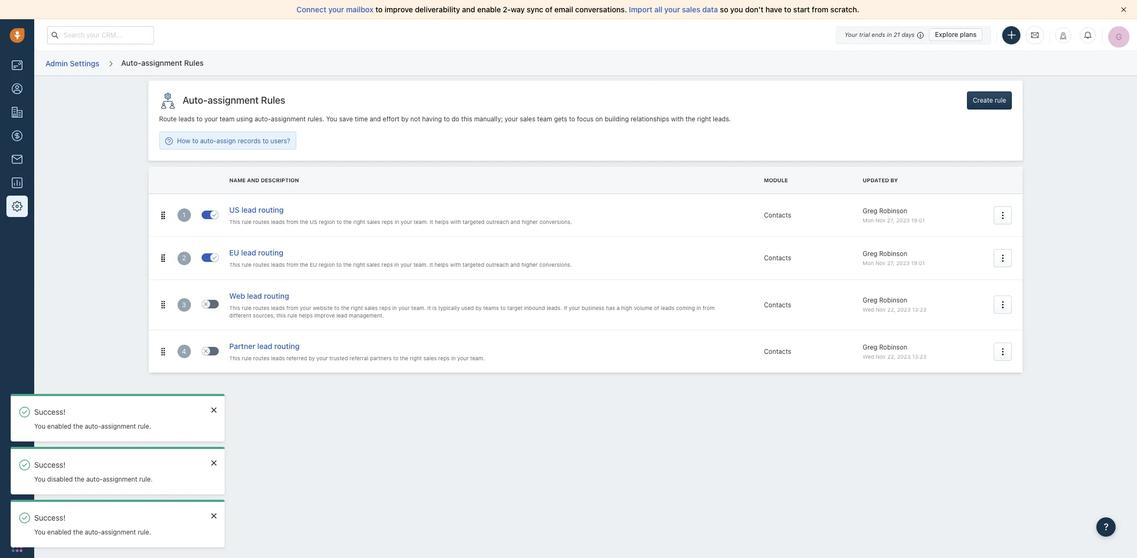 Task type: locate. For each thing, give the bounding box(es) containing it.
2 vertical spatial close image
[[211, 513, 217, 519]]

0 vertical spatial us
[[229, 205, 240, 215]]

conversions.
[[540, 219, 572, 225], [539, 262, 572, 268]]

partner lead routing link
[[229, 341, 300, 354]]

1 vertical spatial move image
[[159, 301, 167, 309]]

0 horizontal spatial of
[[545, 5, 553, 14]]

sales
[[682, 5, 700, 14], [520, 115, 535, 123], [367, 219, 380, 225], [367, 262, 380, 268], [365, 305, 378, 311], [423, 355, 437, 362]]

from left the website
[[286, 305, 298, 311]]

1 vertical spatial greg robinson mon nov 27, 2023 19:01
[[863, 250, 925, 266]]

0 vertical spatial helps
[[435, 219, 449, 225]]

0 vertical spatial 13:23
[[912, 307, 927, 313]]

from up web lead routing link
[[286, 262, 298, 268]]

auto- down search your crm... text box
[[121, 58, 141, 67]]

0 horizontal spatial team
[[220, 115, 235, 123]]

create rule button
[[967, 91, 1012, 110]]

2 27, from the top
[[887, 260, 895, 266]]

conversions. inside eu lead routing this rule routes leads from the eu region to the right sales reps in your team. it helps with targeted outreach and higher conversions.
[[539, 262, 572, 268]]

routes for us
[[253, 219, 270, 225]]

1 vertical spatial outreach
[[486, 262, 509, 268]]

leads for web lead routing
[[271, 305, 285, 311]]

outreach inside us lead routing this rule routes leads from the us region to the right sales reps in your team.  it helps with targeted outreach and higher conversions.
[[486, 219, 509, 225]]

routes for partner
[[253, 355, 270, 362]]

2 greg robinson wed nov 22, 2023 13:23 from the top
[[863, 343, 927, 360]]

3 routes from the top
[[253, 305, 270, 311]]

1 horizontal spatial improve
[[385, 5, 413, 14]]

plans
[[960, 30, 977, 39]]

us
[[229, 205, 240, 215], [310, 219, 317, 225]]

helps for us lead routing
[[435, 219, 449, 225]]

0 vertical spatial auto-
[[121, 58, 141, 67]]

22, for web lead routing
[[888, 307, 896, 313]]

0 vertical spatial greg robinson mon nov 27, 2023 19:01
[[863, 207, 925, 223]]

tick image
[[212, 256, 216, 260]]

1 vertical spatial of
[[654, 305, 659, 311]]

in up eu lead routing this rule routes leads from the eu region to the right sales reps in your team. it helps with targeted outreach and higher conversions.
[[395, 219, 399, 225]]

1 13:23 from the top
[[912, 307, 927, 313]]

team left using
[[220, 115, 235, 123]]

lead inside eu lead routing this rule routes leads from the eu region to the right sales reps in your team. it helps with targeted outreach and higher conversions.
[[241, 248, 256, 258]]

reps
[[382, 219, 393, 225], [382, 262, 393, 268], [379, 305, 391, 311], [438, 355, 450, 362]]

lead for partner lead routing
[[257, 342, 272, 351]]

your up eu lead routing this rule routes leads from the eu region to the right sales reps in your team. it helps with targeted outreach and higher conversions.
[[401, 219, 412, 225]]

move image
[[159, 212, 167, 219], [159, 301, 167, 309], [159, 348, 167, 356]]

you
[[326, 115, 337, 123], [34, 422, 45, 430], [34, 475, 45, 483], [34, 528, 45, 536]]

this down eu lead routing link
[[229, 262, 240, 268]]

2 move image from the top
[[159, 301, 167, 309]]

team
[[220, 115, 235, 123], [537, 115, 552, 123]]

0 vertical spatial region
[[319, 219, 335, 225]]

3 this from the top
[[229, 305, 240, 311]]

2 vertical spatial move image
[[159, 348, 167, 356]]

rule inside eu lead routing this rule routes leads from the eu region to the right sales reps in your team. it helps with targeted outreach and higher conversions.
[[242, 262, 252, 268]]

how
[[177, 137, 190, 145]]

your down used at the left bottom of the page
[[457, 355, 469, 362]]

higher
[[522, 219, 538, 225], [521, 262, 538, 268]]

you enabled the auto-assignment rule. up you disabled the auto-assignment rule.
[[34, 422, 151, 430]]

greg for partner lead routing
[[863, 343, 878, 351]]

it inside us lead routing this rule routes leads from the us region to the right sales reps in your team.  it helps with targeted outreach and higher conversions.
[[430, 219, 433, 225]]

1 you enabled the auto-assignment rule. from the top
[[34, 422, 151, 430]]

outreach for eu lead routing
[[486, 262, 509, 268]]

move image left 3
[[159, 301, 167, 309]]

all
[[654, 5, 662, 14]]

1 vertical spatial this
[[276, 312, 286, 319]]

enabled for bottommost close icon
[[47, 528, 71, 536]]

1 vertical spatial higher
[[521, 262, 538, 268]]

admin settings
[[45, 59, 99, 68]]

sync
[[527, 5, 543, 14]]

contacts
[[764, 211, 791, 219], [764, 254, 791, 262], [764, 301, 791, 309], [764, 348, 791, 356]]

1 conversions. from the top
[[540, 219, 572, 225]]

1 vertical spatial us
[[310, 219, 317, 225]]

1 greg from the top
[[863, 207, 878, 215]]

0 vertical spatial mon
[[863, 217, 874, 223]]

helps inside eu lead routing this rule routes leads from the eu region to the right sales reps in your team. it helps with targeted outreach and higher conversions.
[[435, 262, 449, 268]]

targeted inside us lead routing this rule routes leads from the us region to the right sales reps in your team.  it helps with targeted outreach and higher conversions.
[[463, 219, 485, 225]]

leads down partner lead routing link
[[271, 355, 285, 362]]

1 vertical spatial conversions.
[[539, 262, 572, 268]]

rule inside us lead routing this rule routes leads from the us region to the right sales reps in your team.  it helps with targeted outreach and higher conversions.
[[242, 219, 252, 225]]

lead for eu lead routing
[[241, 248, 256, 258]]

of right volume
[[654, 305, 659, 311]]

1 vertical spatial targeted
[[462, 262, 484, 268]]

4 this from the top
[[229, 355, 240, 362]]

by right referred
[[309, 355, 315, 362]]

lead inside us lead routing this rule routes leads from the us region to the right sales reps in your team.  it helps with targeted outreach and higher conversions.
[[242, 205, 257, 215]]

auto- right how
[[200, 137, 217, 145]]

rule inside create rule button
[[995, 96, 1006, 104]]

rule.
[[138, 422, 151, 430], [139, 475, 153, 483], [138, 528, 151, 536]]

close image
[[204, 349, 208, 353], [211, 407, 217, 413], [211, 513, 217, 519]]

rule down partner at the left bottom
[[242, 355, 252, 362]]

days
[[902, 31, 915, 38]]

rule right sources,
[[287, 312, 297, 319]]

partner lead routing this rule routes leads referred by your trusted referral partners to the right sales reps in your team.
[[229, 342, 485, 362]]

0 horizontal spatial us
[[229, 205, 240, 215]]

rules
[[184, 58, 204, 67], [261, 95, 285, 106]]

rule down us lead routing link
[[242, 219, 252, 225]]

1 team from the left
[[220, 115, 235, 123]]

routing
[[258, 205, 284, 215], [258, 248, 283, 258], [264, 291, 289, 300], [274, 342, 300, 351]]

sales inside web lead routing this rule routes leads from your website to the right sales reps in your team. it is typically used by teams to target inbound leads. if your business has a high volume of leads coming in from different sources, this rule helps improve lead management.
[[365, 305, 378, 311]]

0 vertical spatial it
[[430, 219, 433, 225]]

it inside web lead routing this rule routes leads from your website to the right sales reps in your team. it is typically used by teams to target inbound leads. if your business has a high volume of leads coming in from different sources, this rule helps improve lead management.
[[427, 305, 431, 311]]

wed for web lead routing
[[863, 307, 874, 313]]

enable
[[477, 5, 501, 14]]

your left trusted
[[317, 355, 328, 362]]

leads down us lead routing link
[[271, 219, 285, 225]]

0 vertical spatial success!
[[34, 407, 65, 417]]

this up different
[[229, 305, 240, 311]]

with for eu lead routing
[[450, 262, 461, 268]]

1 vertical spatial region
[[319, 262, 335, 268]]

region inside eu lead routing this rule routes leads from the eu region to the right sales reps in your team. it helps with targeted outreach and higher conversions.
[[319, 262, 335, 268]]

greg robinson mon nov 27, 2023 19:01 for us lead routing
[[863, 207, 925, 223]]

1 enabled from the top
[[47, 422, 71, 430]]

assign
[[217, 137, 236, 145]]

your inside us lead routing this rule routes leads from the us region to the right sales reps in your team.  it helps with targeted outreach and higher conversions.
[[401, 219, 412, 225]]

0 vertical spatial enabled
[[47, 422, 71, 430]]

greg
[[863, 207, 878, 215], [863, 250, 878, 258], [863, 296, 878, 305], [863, 343, 878, 351]]

in down typically at the left bottom
[[451, 355, 456, 362]]

nov for us lead routing
[[876, 217, 886, 223]]

3 robinson from the top
[[879, 296, 907, 305]]

1 outreach from the top
[[486, 219, 509, 225]]

nov
[[876, 217, 886, 223], [876, 260, 886, 266], [876, 307, 886, 313], [876, 353, 886, 360]]

1 vertical spatial wed
[[863, 353, 874, 360]]

2 19:01 from the top
[[911, 260, 925, 266]]

building
[[605, 115, 629, 123]]

1 vertical spatial improve
[[314, 312, 335, 319]]

1 vertical spatial 22,
[[888, 353, 896, 360]]

with for us lead routing
[[450, 219, 461, 225]]

2 greg robinson mon nov 27, 2023 19:01 from the top
[[863, 250, 925, 266]]

leads
[[179, 115, 195, 123], [271, 219, 285, 225], [271, 262, 285, 268], [271, 305, 285, 311], [661, 305, 675, 311], [271, 355, 285, 362]]

admin settings link
[[45, 55, 100, 72]]

0 vertical spatial targeted
[[463, 219, 485, 225]]

leads.
[[713, 115, 731, 123], [547, 305, 562, 311]]

0 vertical spatial outreach
[[486, 219, 509, 225]]

outreach
[[486, 219, 509, 225], [486, 262, 509, 268]]

routes inside partner lead routing this rule routes leads referred by your trusted referral partners to the right sales reps in your team.
[[253, 355, 270, 362]]

0 vertical spatial 22,
[[888, 307, 896, 313]]

2 enabled from the top
[[47, 528, 71, 536]]

enabled right phone 'image'
[[47, 528, 71, 536]]

send email image
[[1031, 30, 1039, 39]]

0 vertical spatial higher
[[522, 219, 538, 225]]

1 vertical spatial success!
[[34, 460, 65, 470]]

ends
[[872, 31, 885, 38]]

lead
[[242, 205, 257, 215], [241, 248, 256, 258], [247, 291, 262, 300], [336, 312, 347, 319], [257, 342, 272, 351]]

1 vertical spatial 19:01
[[911, 260, 925, 266]]

higher inside eu lead routing this rule routes leads from the eu region to the right sales reps in your team. it helps with targeted outreach and higher conversions.
[[521, 262, 538, 268]]

close image
[[204, 302, 208, 307], [211, 460, 217, 466]]

this for web
[[229, 305, 240, 311]]

this right do
[[461, 115, 472, 123]]

greg robinson mon nov 27, 2023 19:01 for eu lead routing
[[863, 250, 925, 266]]

routing inside eu lead routing this rule routes leads from the eu region to the right sales reps in your team. it helps with targeted outreach and higher conversions.
[[258, 248, 283, 258]]

right inside partner lead routing this rule routes leads referred by your trusted referral partners to the right sales reps in your team.
[[410, 355, 422, 362]]

1 vertical spatial enabled
[[47, 528, 71, 536]]

2 mon from the top
[[863, 260, 874, 266]]

1 vertical spatial 13:23
[[912, 353, 927, 360]]

create rule
[[973, 96, 1006, 104]]

0 vertical spatial rules
[[184, 58, 204, 67]]

by right used at the left bottom of the page
[[476, 305, 482, 311]]

0 vertical spatial close image
[[204, 302, 208, 307]]

0 vertical spatial move image
[[159, 212, 167, 219]]

what's new image
[[1060, 32, 1067, 39]]

business
[[582, 305, 605, 311]]

19:01
[[911, 217, 925, 223], [911, 260, 925, 266]]

this inside partner lead routing this rule routes leads referred by your trusted referral partners to the right sales reps in your team.
[[229, 355, 240, 362]]

rule down eu lead routing link
[[242, 262, 252, 268]]

from inside us lead routing this rule routes leads from the us region to the right sales reps in your team.  it helps with targeted outreach and higher conversions.
[[286, 219, 298, 225]]

3 greg from the top
[[863, 296, 878, 305]]

team. inside partner lead routing this rule routes leads referred by your trusted referral partners to the right sales reps in your team.
[[470, 355, 485, 362]]

rule for us lead routing
[[242, 219, 252, 225]]

0 vertical spatial greg robinson wed nov 22, 2023 13:23
[[863, 296, 927, 313]]

2023 for eu lead routing
[[896, 260, 910, 266]]

1 vertical spatial auto-assignment rules
[[183, 95, 285, 106]]

1 22, from the top
[[888, 307, 896, 313]]

2 this from the top
[[229, 262, 240, 268]]

routes inside eu lead routing this rule routes leads from the eu region to the right sales reps in your team. it helps with targeted outreach and higher conversions.
[[253, 262, 270, 268]]

referred
[[286, 355, 307, 362]]

it up eu lead routing this rule routes leads from the eu region to the right sales reps in your team. it helps with targeted outreach and higher conversions.
[[430, 219, 433, 225]]

success!
[[34, 407, 65, 417], [34, 460, 65, 470], [34, 513, 65, 523]]

1 horizontal spatial team
[[537, 115, 552, 123]]

auto-
[[255, 115, 271, 123], [200, 137, 217, 145], [85, 422, 101, 430], [86, 475, 103, 483], [85, 528, 101, 536]]

leads down eu lead routing link
[[271, 262, 285, 268]]

conversions. for eu lead routing
[[539, 262, 572, 268]]

rule up different
[[242, 305, 252, 311]]

1 horizontal spatial of
[[654, 305, 659, 311]]

this for us
[[229, 219, 240, 225]]

move image for web
[[159, 301, 167, 309]]

1 wed from the top
[[863, 307, 874, 313]]

improve left deliverability
[[385, 5, 413, 14]]

mon
[[863, 217, 874, 223], [863, 260, 874, 266]]

routing inside web lead routing this rule routes leads from your website to the right sales reps in your team. it is typically used by teams to target inbound leads. if your business has a high volume of leads coming in from different sources, this rule helps improve lead management.
[[264, 291, 289, 300]]

reps inside eu lead routing this rule routes leads from the eu region to the right sales reps in your team. it helps with targeted outreach and higher conversions.
[[382, 262, 393, 268]]

1 greg robinson mon nov 27, 2023 19:01 from the top
[[863, 207, 925, 223]]

move image left 4
[[159, 348, 167, 356]]

move image for us
[[159, 212, 167, 219]]

rule
[[995, 96, 1006, 104], [242, 219, 252, 225], [242, 262, 252, 268], [242, 305, 252, 311], [287, 312, 297, 319], [242, 355, 252, 362]]

routes down us lead routing link
[[253, 219, 270, 225]]

reps inside web lead routing this rule routes leads from your website to the right sales reps in your team. it is typically used by teams to target inbound leads. if your business has a high volume of leads coming in from different sources, this rule helps improve lead management.
[[379, 305, 391, 311]]

settings
[[70, 59, 99, 68]]

by inside web lead routing this rule routes leads from your website to the right sales reps in your team. it is typically used by teams to target inbound leads. if your business has a high volume of leads coming in from different sources, this rule helps improve lead management.
[[476, 305, 482, 311]]

this inside us lead routing this rule routes leads from the us region to the right sales reps in your team.  it helps with targeted outreach and higher conversions.
[[229, 219, 240, 225]]

auto- down you disabled the auto-assignment rule.
[[85, 528, 101, 536]]

region for eu lead routing
[[319, 262, 335, 268]]

your
[[328, 5, 344, 14], [664, 5, 680, 14], [204, 115, 218, 123], [505, 115, 518, 123], [401, 219, 412, 225], [401, 262, 412, 268], [300, 305, 311, 311], [398, 305, 410, 311], [569, 305, 580, 311], [317, 355, 328, 362], [457, 355, 469, 362]]

records
[[238, 137, 261, 145]]

in inside partner lead routing this rule routes leads referred by your trusted referral partners to the right sales reps in your team.
[[451, 355, 456, 362]]

in left is
[[392, 305, 397, 311]]

your down us lead routing this rule routes leads from the us region to the right sales reps in your team.  it helps with targeted outreach and higher conversions.
[[401, 262, 412, 268]]

1 contacts from the top
[[764, 211, 791, 219]]

it
[[430, 219, 433, 225], [430, 262, 433, 268], [427, 305, 431, 311]]

2 greg from the top
[[863, 250, 878, 258]]

0 vertical spatial improve
[[385, 5, 413, 14]]

updated by
[[863, 177, 898, 184]]

lead right tick icon
[[241, 248, 256, 258]]

auto- up you disabled the auto-assignment rule.
[[85, 422, 101, 430]]

email
[[554, 5, 573, 14]]

0 horizontal spatial close image
[[204, 302, 208, 307]]

from inside eu lead routing this rule routes leads from the eu region to the right sales reps in your team. it helps with targeted outreach and higher conversions.
[[286, 262, 298, 268]]

this
[[229, 219, 240, 225], [229, 262, 240, 268], [229, 305, 240, 311], [229, 355, 240, 362]]

0 vertical spatial 19:01
[[911, 217, 925, 223]]

targeted inside eu lead routing this rule routes leads from the eu region to the right sales reps in your team. it helps with targeted outreach and higher conversions.
[[462, 262, 484, 268]]

reps down typically at the left bottom
[[438, 355, 450, 362]]

start
[[793, 5, 810, 14]]

higher for eu lead routing
[[521, 262, 538, 268]]

4 greg from the top
[[863, 343, 878, 351]]

having
[[422, 115, 442, 123]]

4 routes from the top
[[253, 355, 270, 362]]

with
[[671, 115, 684, 123], [450, 219, 461, 225], [450, 262, 461, 268]]

name and description
[[229, 177, 299, 184]]

1 vertical spatial with
[[450, 219, 461, 225]]

1 horizontal spatial leads.
[[713, 115, 731, 123]]

3 move image from the top
[[159, 348, 167, 356]]

1 vertical spatial 27,
[[887, 260, 895, 266]]

lead right partner at the left bottom
[[257, 342, 272, 351]]

1 horizontal spatial us
[[310, 219, 317, 225]]

this down partner at the left bottom
[[229, 355, 240, 362]]

connect your mailbox link
[[297, 5, 376, 14]]

reps inside us lead routing this rule routes leads from the us region to the right sales reps in your team.  it helps with targeted outreach and higher conversions.
[[382, 219, 393, 225]]

2 you enabled the auto-assignment rule. from the top
[[34, 528, 151, 536]]

web lead routing link
[[229, 291, 289, 303]]

1 vertical spatial close image
[[211, 460, 217, 466]]

of right sync
[[545, 5, 553, 14]]

auto- up how
[[183, 95, 208, 106]]

if
[[564, 305, 567, 311]]

1 19:01 from the top
[[911, 217, 925, 223]]

helps inside web lead routing this rule routes leads from your website to the right sales reps in your team. it is typically used by teams to target inbound leads. if your business has a high volume of leads coming in from different sources, this rule helps improve lead management.
[[299, 312, 313, 319]]

contacts for us lead routing
[[764, 211, 791, 219]]

lead down name
[[242, 205, 257, 215]]

contacts for web lead routing
[[764, 301, 791, 309]]

0 horizontal spatial this
[[276, 312, 286, 319]]

0 vertical spatial rule.
[[138, 422, 151, 430]]

lead right web
[[247, 291, 262, 300]]

how to auto-assign records to users?
[[177, 137, 290, 145]]

2 13:23 from the top
[[912, 353, 927, 360]]

in down us lead routing this rule routes leads from the us region to the right sales reps in your team.  it helps with targeted outreach and higher conversions.
[[394, 262, 399, 268]]

0 horizontal spatial improve
[[314, 312, 335, 319]]

rule for web lead routing
[[242, 305, 252, 311]]

1 horizontal spatial this
[[461, 115, 472, 123]]

4 robinson from the top
[[879, 343, 907, 351]]

0 vertical spatial you enabled the auto-assignment rule.
[[34, 422, 151, 430]]

rule inside partner lead routing this rule routes leads referred by your trusted referral partners to the right sales reps in your team.
[[242, 355, 252, 362]]

this inside web lead routing this rule routes leads from your website to the right sales reps in your team. it is typically used by teams to target inbound leads. if your business has a high volume of leads coming in from different sources, this rule helps improve lead management.
[[276, 312, 286, 319]]

nov for eu lead routing
[[876, 260, 886, 266]]

2 success! from the top
[[34, 460, 65, 470]]

have
[[766, 5, 782, 14]]

19:01 for eu lead routing
[[911, 260, 925, 266]]

routes down partner lead routing link
[[253, 355, 270, 362]]

the
[[686, 115, 695, 123], [300, 219, 308, 225], [343, 219, 352, 225], [300, 262, 308, 268], [343, 262, 352, 268], [341, 305, 349, 311], [400, 355, 408, 362], [73, 422, 83, 430], [75, 475, 84, 483], [73, 528, 83, 536]]

rule right create
[[995, 96, 1006, 104]]

1 vertical spatial auto-
[[183, 95, 208, 106]]

0 vertical spatial eu
[[229, 248, 239, 258]]

improve down the website
[[314, 312, 335, 319]]

enabled up 'disabled'
[[47, 422, 71, 430]]

2 robinson from the top
[[879, 250, 907, 258]]

do
[[452, 115, 459, 123]]

1 this from the top
[[229, 219, 240, 225]]

scratch.
[[831, 5, 859, 14]]

it up is
[[430, 262, 433, 268]]

eu
[[229, 248, 239, 258], [310, 262, 317, 268]]

region inside us lead routing this rule routes leads from the us region to the right sales reps in your team.  it helps with targeted outreach and higher conversions.
[[319, 219, 335, 225]]

mon for us lead routing
[[863, 217, 874, 223]]

to
[[376, 5, 383, 14], [784, 5, 791, 14], [197, 115, 203, 123], [444, 115, 450, 123], [569, 115, 575, 123], [192, 137, 198, 145], [263, 137, 269, 145], [337, 219, 342, 225], [336, 262, 342, 268], [334, 305, 340, 311], [501, 305, 506, 311], [393, 355, 398, 362]]

eu up the website
[[310, 262, 317, 268]]

routing for us lead routing
[[258, 205, 284, 215]]

auto- right using
[[255, 115, 271, 123]]

it for eu lead routing
[[430, 262, 433, 268]]

routes down eu lead routing link
[[253, 262, 270, 268]]

eu right tick icon
[[229, 248, 239, 258]]

0 vertical spatial of
[[545, 5, 553, 14]]

this right sources,
[[276, 312, 286, 319]]

2 vertical spatial it
[[427, 305, 431, 311]]

leads inside us lead routing this rule routes leads from the us region to the right sales reps in your team.  it helps with targeted outreach and higher conversions.
[[271, 219, 285, 225]]

routing down us lead routing link
[[258, 248, 283, 258]]

2 outreach from the top
[[486, 262, 509, 268]]

target
[[507, 305, 523, 311]]

from for us lead routing
[[286, 219, 298, 225]]

routes up sources,
[[253, 305, 270, 311]]

2 wed from the top
[[863, 353, 874, 360]]

1 vertical spatial it
[[430, 262, 433, 268]]

leads up sources,
[[271, 305, 285, 311]]

team left gets
[[537, 115, 552, 123]]

1 vertical spatial helps
[[435, 262, 449, 268]]

conversions. inside us lead routing this rule routes leads from the us region to the right sales reps in your team.  it helps with targeted outreach and higher conversions.
[[540, 219, 572, 225]]

3 contacts from the top
[[764, 301, 791, 309]]

greg robinson wed nov 22, 2023 13:23 for partner lead routing
[[863, 343, 927, 360]]

import all your sales data link
[[629, 5, 720, 14]]

1 vertical spatial leads.
[[547, 305, 562, 311]]

2 22, from the top
[[888, 353, 896, 360]]

1 move image from the top
[[159, 212, 167, 219]]

auto- for the rightmost close image
[[86, 475, 103, 483]]

outreach inside eu lead routing this rule routes leads from the eu region to the right sales reps in your team. it helps with targeted outreach and higher conversions.
[[486, 262, 509, 268]]

this down us lead routing link
[[229, 219, 240, 225]]

0 vertical spatial 27,
[[887, 217, 895, 223]]

4 contacts from the top
[[764, 348, 791, 356]]

2023 for partner lead routing
[[897, 353, 911, 360]]

2 conversions. from the top
[[539, 262, 572, 268]]

you enabled the auto-assignment rule. down you disabled the auto-assignment rule.
[[34, 528, 151, 536]]

your inside eu lead routing this rule routes leads from the eu region to the right sales reps in your team. it helps with targeted outreach and higher conversions.
[[401, 262, 412, 268]]

enabled
[[47, 422, 71, 430], [47, 528, 71, 536]]

routing up referred
[[274, 342, 300, 351]]

phone image
[[12, 518, 22, 529]]

with inside eu lead routing this rule routes leads from the eu region to the right sales reps in your team. it helps with targeted outreach and higher conversions.
[[450, 262, 461, 268]]

2 vertical spatial with
[[450, 262, 461, 268]]

right inside us lead routing this rule routes leads from the us region to the right sales reps in your team.  it helps with targeted outreach and higher conversions.
[[353, 219, 365, 225]]

routing up sources,
[[264, 291, 289, 300]]

routes inside web lead routing this rule routes leads from your website to the right sales reps in your team. it is typically used by teams to target inbound leads. if your business has a high volume of leads coming in from different sources, this rule helps improve lead management.
[[253, 305, 270, 311]]

auto- right 'disabled'
[[86, 475, 103, 483]]

phone element
[[6, 512, 28, 534]]

1 horizontal spatial rules
[[261, 95, 285, 106]]

1 greg robinson wed nov 22, 2023 13:23 from the top
[[863, 296, 927, 313]]

1 mon from the top
[[863, 217, 874, 223]]

1 vertical spatial you enabled the auto-assignment rule.
[[34, 528, 151, 536]]

routing inside us lead routing this rule routes leads from the us region to the right sales reps in your team.  it helps with targeted outreach and higher conversions.
[[258, 205, 284, 215]]

routes inside us lead routing this rule routes leads from the us region to the right sales reps in your team.  it helps with targeted outreach and higher conversions.
[[253, 219, 270, 225]]

leads inside eu lead routing this rule routes leads from the eu region to the right sales reps in your team. it helps with targeted outreach and higher conversions.
[[271, 262, 285, 268]]

13:23
[[912, 307, 927, 313], [912, 353, 927, 360]]

with inside us lead routing this rule routes leads from the us region to the right sales reps in your team.  it helps with targeted outreach and higher conversions.
[[450, 219, 461, 225]]

routing down name and description
[[258, 205, 284, 215]]

1 vertical spatial greg robinson wed nov 22, 2023 13:23
[[863, 343, 927, 360]]

3 success! from the top
[[34, 513, 65, 523]]

2 vertical spatial helps
[[299, 312, 313, 319]]

website
[[313, 305, 333, 311]]

reps up eu lead routing this rule routes leads from the eu region to the right sales reps in your team. it helps with targeted outreach and higher conversions.
[[382, 219, 393, 225]]

nov for web lead routing
[[876, 307, 886, 313]]

routing inside partner lead routing this rule routes leads referred by your trusted referral partners to the right sales reps in your team.
[[274, 342, 300, 351]]

lead inside partner lead routing this rule routes leads referred by your trusted referral partners to the right sales reps in your team.
[[257, 342, 272, 351]]

from down description
[[286, 219, 298, 225]]

mailbox
[[346, 5, 374, 14]]

2 vertical spatial success!
[[34, 513, 65, 523]]

move image left 1
[[159, 212, 167, 219]]

typically
[[438, 305, 460, 311]]

the inside partner lead routing this rule routes leads referred by your trusted referral partners to the right sales reps in your team.
[[400, 355, 408, 362]]

you enabled the auto-assignment rule. for bottommost close icon
[[34, 528, 151, 536]]

in inside us lead routing this rule routes leads from the us region to the right sales reps in your team.  it helps with targeted outreach and higher conversions.
[[395, 219, 399, 225]]

1 robinson from the top
[[879, 207, 907, 215]]

higher inside us lead routing this rule routes leads from the us region to the right sales reps in your team.  it helps with targeted outreach and higher conversions.
[[522, 219, 538, 225]]

this inside eu lead routing this rule routes leads from the eu region to the right sales reps in your team. it helps with targeted outreach and higher conversions.
[[229, 262, 240, 268]]

0 horizontal spatial eu
[[229, 248, 239, 258]]

0 vertical spatial conversions.
[[540, 219, 572, 225]]

1 vertical spatial mon
[[863, 260, 874, 266]]

reps up management. on the left
[[379, 305, 391, 311]]

1 routes from the top
[[253, 219, 270, 225]]

1 27, from the top
[[887, 217, 895, 223]]

rule for eu lead routing
[[242, 262, 252, 268]]

1 vertical spatial close image
[[211, 407, 217, 413]]

tick image
[[212, 213, 216, 217]]

rule for partner lead routing
[[242, 355, 252, 362]]

from right "start"
[[812, 5, 829, 14]]

leads inside partner lead routing this rule routes leads referred by your trusted referral partners to the right sales reps in your team.
[[271, 355, 285, 362]]

2 contacts from the top
[[764, 254, 791, 262]]

your left the website
[[300, 305, 311, 311]]

reps down us lead routing this rule routes leads from the us region to the right sales reps in your team.  it helps with targeted outreach and higher conversions.
[[382, 262, 393, 268]]

1 horizontal spatial eu
[[310, 262, 317, 268]]

auto- for bottommost close icon
[[85, 528, 101, 536]]

improve
[[385, 5, 413, 14], [314, 312, 335, 319]]

time
[[355, 115, 368, 123]]

0 vertical spatial wed
[[863, 307, 874, 313]]

helps inside us lead routing this rule routes leads from the us region to the right sales reps in your team.  it helps with targeted outreach and higher conversions.
[[435, 219, 449, 225]]

this inside web lead routing this rule routes leads from your website to the right sales reps in your team. it is typically used by teams to target inbound leads. if your business has a high volume of leads coming in from different sources, this rule helps improve lead management.
[[229, 305, 240, 311]]

0 horizontal spatial leads.
[[547, 305, 562, 311]]

your left mailbox at the top left of the page
[[328, 5, 344, 14]]

2 routes from the top
[[253, 262, 270, 268]]

1 success! from the top
[[34, 407, 65, 417]]

it left is
[[427, 305, 431, 311]]

it inside eu lead routing this rule routes leads from the eu region to the right sales reps in your team. it helps with targeted outreach and higher conversions.
[[430, 262, 433, 268]]

greg robinson mon nov 27, 2023 19:01
[[863, 207, 925, 223], [863, 250, 925, 266]]



Task type: describe. For each thing, give the bounding box(es) containing it.
your trial ends in 21 days
[[845, 31, 915, 38]]

you disabled the auto-assignment rule.
[[34, 475, 153, 483]]

leads for us lead routing
[[271, 219, 285, 225]]

nov for partner lead routing
[[876, 353, 886, 360]]

this for eu
[[229, 262, 240, 268]]

manually;
[[474, 115, 503, 123]]

management.
[[349, 312, 384, 319]]

routing for partner lead routing
[[274, 342, 300, 351]]

your
[[845, 31, 858, 38]]

is
[[432, 305, 437, 311]]

right inside web lead routing this rule routes leads from your website to the right sales reps in your team. it is typically used by teams to target inbound leads. if your business has a high volume of leads coming in from different sources, this rule helps improve lead management.
[[351, 305, 363, 311]]

in inside eu lead routing this rule routes leads from the eu region to the right sales reps in your team. it helps with targeted outreach and higher conversions.
[[394, 262, 399, 268]]

in left 21
[[887, 31, 892, 38]]

from for web lead routing
[[286, 305, 298, 311]]

effort
[[383, 115, 400, 123]]

4
[[182, 348, 186, 356]]

27, for eu lead routing
[[887, 260, 895, 266]]

leads. inside web lead routing this rule routes leads from your website to the right sales reps in your team. it is typically used by teams to target inbound leads. if your business has a high volume of leads coming in from different sources, this rule helps improve lead management.
[[547, 305, 562, 311]]

22, for partner lead routing
[[888, 353, 896, 360]]

used
[[461, 305, 474, 311]]

conversations.
[[575, 5, 627, 14]]

freshworks switcher image
[[12, 542, 22, 552]]

in right coming
[[697, 305, 701, 311]]

import
[[629, 5, 652, 14]]

2
[[182, 254, 186, 262]]

description
[[261, 177, 299, 184]]

users?
[[271, 137, 290, 145]]

greg robinson wed nov 22, 2023 13:23 for web lead routing
[[863, 296, 927, 313]]

outreach for us lead routing
[[486, 219, 509, 225]]

explore
[[935, 30, 958, 39]]

move image for partner
[[159, 348, 167, 356]]

routes for web
[[253, 305, 270, 311]]

your right all
[[664, 5, 680, 14]]

us lead routing this rule routes leads from the us region to the right sales reps in your team.  it helps with targeted outreach and higher conversions.
[[229, 205, 572, 225]]

improve inside web lead routing this rule routes leads from your website to the right sales reps in your team. it is typically used by teams to target inbound leads. if your business has a high volume of leads coming in from different sources, this rule helps improve lead management.
[[314, 312, 335, 319]]

explore plans link
[[929, 28, 983, 41]]

2 team from the left
[[537, 115, 552, 123]]

2 vertical spatial rule.
[[138, 528, 151, 536]]

19:01 for us lead routing
[[911, 217, 925, 223]]

greg for eu lead routing
[[863, 250, 878, 258]]

not
[[410, 115, 420, 123]]

2023 for us lead routing
[[896, 217, 910, 223]]

coming
[[676, 305, 695, 311]]

your right the manually;
[[505, 115, 518, 123]]

enabled for the middle close icon
[[47, 422, 71, 430]]

0 horizontal spatial rules
[[184, 58, 204, 67]]

wed for partner lead routing
[[863, 353, 874, 360]]

27, for us lead routing
[[887, 217, 895, 223]]

leads for eu lead routing
[[271, 262, 285, 268]]

name
[[229, 177, 246, 184]]

3
[[182, 301, 186, 309]]

connect
[[297, 5, 326, 14]]

you
[[730, 5, 743, 14]]

sales inside us lead routing this rule routes leads from the us region to the right sales reps in your team.  it helps with targeted outreach and higher conversions.
[[367, 219, 380, 225]]

leads for partner lead routing
[[271, 355, 285, 362]]

how to auto-assign records to users? link
[[160, 136, 296, 145]]

greg for web lead routing
[[863, 296, 878, 305]]

deliverability
[[415, 5, 460, 14]]

0 vertical spatial close image
[[204, 349, 208, 353]]

of inside web lead routing this rule routes leads from your website to the right sales reps in your team. it is typically used by teams to target inbound leads. if your business has a high volume of leads coming in from different sources, this rule helps improve lead management.
[[654, 305, 659, 311]]

route
[[159, 115, 177, 123]]

helps for eu lead routing
[[435, 262, 449, 268]]

us lead routing link
[[229, 205, 284, 217]]

1 horizontal spatial auto-
[[183, 95, 208, 106]]

high
[[621, 305, 632, 311]]

1 vertical spatial eu
[[310, 262, 317, 268]]

auto- for the middle close icon
[[85, 422, 101, 430]]

sales inside eu lead routing this rule routes leads from the eu region to the right sales reps in your team. it helps with targeted outreach and higher conversions.
[[367, 262, 380, 268]]

teams
[[483, 305, 499, 311]]

0 vertical spatial with
[[671, 115, 684, 123]]

13:23 for web lead routing
[[912, 307, 927, 313]]

by left the not
[[401, 115, 409, 123]]

0 vertical spatial this
[[461, 115, 472, 123]]

from for eu lead routing
[[286, 262, 298, 268]]

1 vertical spatial rules
[[261, 95, 285, 106]]

relationships
[[631, 115, 669, 123]]

data
[[702, 5, 718, 14]]

right inside eu lead routing this rule routes leads from the eu region to the right sales reps in your team. it helps with targeted outreach and higher conversions.
[[353, 262, 365, 268]]

using
[[236, 115, 253, 123]]

you enabled the auto-assignment rule. for the middle close icon
[[34, 422, 151, 430]]

close image
[[1121, 7, 1127, 12]]

by inside partner lead routing this rule routes leads referred by your trusted referral partners to the right sales reps in your team.
[[309, 355, 315, 362]]

by right updated
[[891, 177, 898, 184]]

has
[[606, 305, 615, 311]]

connect your mailbox to improve deliverability and enable 2-way sync of email conversations. import all your sales data so you don't have to start from scratch.
[[297, 5, 859, 14]]

13:23 for partner lead routing
[[912, 353, 927, 360]]

robinson for partner lead routing
[[879, 343, 907, 351]]

robinson for us lead routing
[[879, 207, 907, 215]]

team. inside web lead routing this rule routes leads from your website to the right sales reps in your team. it is typically used by teams to target inbound leads. if your business has a high volume of leads coming in from different sources, this rule helps improve lead management.
[[411, 305, 426, 311]]

routing for eu lead routing
[[258, 248, 283, 258]]

admin
[[45, 59, 68, 68]]

lead for us lead routing
[[242, 205, 257, 215]]

and inside us lead routing this rule routes leads from the us region to the right sales reps in your team.  it helps with targeted outreach and higher conversions.
[[511, 219, 520, 225]]

to inside eu lead routing this rule routes leads from the eu region to the right sales reps in your team. it helps with targeted outreach and higher conversions.
[[336, 262, 342, 268]]

the inside web lead routing this rule routes leads from your website to the right sales reps in your team. it is typically used by teams to target inbound leads. if your business has a high volume of leads coming in from different sources, this rule helps improve lead management.
[[341, 305, 349, 311]]

updated
[[863, 177, 889, 184]]

gets
[[554, 115, 567, 123]]

and inside eu lead routing this rule routes leads from the eu region to the right sales reps in your team. it helps with targeted outreach and higher conversions.
[[510, 262, 520, 268]]

sales inside partner lead routing this rule routes leads referred by your trusted referral partners to the right sales reps in your team.
[[423, 355, 437, 362]]

team. inside eu lead routing this rule routes leads from the eu region to the right sales reps in your team. it helps with targeted outreach and higher conversions.
[[414, 262, 428, 268]]

targeted for eu lead routing
[[462, 262, 484, 268]]

auto- inside how to auto-assign records to users? link
[[200, 137, 217, 145]]

greg for us lead routing
[[863, 207, 878, 215]]

leads right route
[[179, 115, 195, 123]]

eu lead routing this rule routes leads from the eu region to the right sales reps in your team. it helps with targeted outreach and higher conversions.
[[229, 248, 572, 268]]

module
[[764, 177, 788, 184]]

don't
[[745, 5, 764, 14]]

mon for eu lead routing
[[863, 260, 874, 266]]

different
[[229, 312, 251, 319]]

routes for eu
[[253, 262, 270, 268]]

lead for web lead routing
[[247, 291, 262, 300]]

partner
[[229, 342, 255, 351]]

robinson for eu lead routing
[[879, 250, 907, 258]]

your left is
[[398, 305, 410, 311]]

lead left management. on the left
[[336, 312, 347, 319]]

disabled
[[47, 475, 73, 483]]

21
[[894, 31, 900, 38]]

focus
[[577, 115, 594, 123]]

your up assign
[[204, 115, 218, 123]]

from right coming
[[703, 305, 715, 311]]

save
[[339, 115, 353, 123]]

2-
[[503, 5, 511, 14]]

volume
[[634, 305, 653, 311]]

inbound
[[524, 305, 545, 311]]

1 horizontal spatial close image
[[211, 460, 217, 466]]

to inside partner lead routing this rule routes leads referred by your trusted referral partners to the right sales reps in your team.
[[393, 355, 398, 362]]

targeted for us lead routing
[[463, 219, 485, 225]]

referral
[[350, 355, 368, 362]]

create
[[973, 96, 993, 104]]

eu lead routing link
[[229, 248, 283, 260]]

1 vertical spatial rule.
[[139, 475, 153, 483]]

reps inside partner lead routing this rule routes leads referred by your trusted referral partners to the right sales reps in your team.
[[438, 355, 450, 362]]

conversions. for us lead routing
[[540, 219, 572, 225]]

0 vertical spatial auto-assignment rules
[[121, 58, 204, 67]]

0 vertical spatial leads.
[[713, 115, 731, 123]]

way
[[511, 5, 525, 14]]

contacts for partner lead routing
[[764, 348, 791, 356]]

a
[[617, 305, 620, 311]]

leads left coming
[[661, 305, 675, 311]]

web
[[229, 291, 245, 300]]

move image
[[159, 255, 167, 262]]

higher for us lead routing
[[522, 219, 538, 225]]

region for us lead routing
[[319, 219, 335, 225]]

0 horizontal spatial auto-
[[121, 58, 141, 67]]

Search your CRM... text field
[[47, 26, 154, 44]]

on
[[596, 115, 603, 123]]

this for partner
[[229, 355, 240, 362]]

routing for web lead routing
[[264, 291, 289, 300]]

so
[[720, 5, 728, 14]]

trusted
[[329, 355, 348, 362]]

team. inside us lead routing this rule routes leads from the us region to the right sales reps in your team.  it helps with targeted outreach and higher conversions.
[[414, 219, 428, 225]]

contacts for eu lead routing
[[764, 254, 791, 262]]

robinson for web lead routing
[[879, 296, 907, 305]]

sources,
[[253, 312, 275, 319]]

explore plans
[[935, 30, 977, 39]]

your right if
[[569, 305, 580, 311]]

2023 for web lead routing
[[897, 307, 911, 313]]

partners
[[370, 355, 392, 362]]

web lead routing this rule routes leads from your website to the right sales reps in your team. it is typically used by teams to target inbound leads. if your business has a high volume of leads coming in from different sources, this rule helps improve lead management.
[[229, 291, 715, 319]]

trial
[[859, 31, 870, 38]]

rules.
[[308, 115, 324, 123]]

it for us lead routing
[[430, 219, 433, 225]]

to inside us lead routing this rule routes leads from the us region to the right sales reps in your team.  it helps with targeted outreach and higher conversions.
[[337, 219, 342, 225]]

route leads to your team using auto-assignment rules. you save time and effort by not having to do this manually; your sales team gets to focus on building relationships with the right leads.
[[159, 115, 731, 123]]



Task type: vqa. For each thing, say whether or not it's contained in the screenshot.
"due"
no



